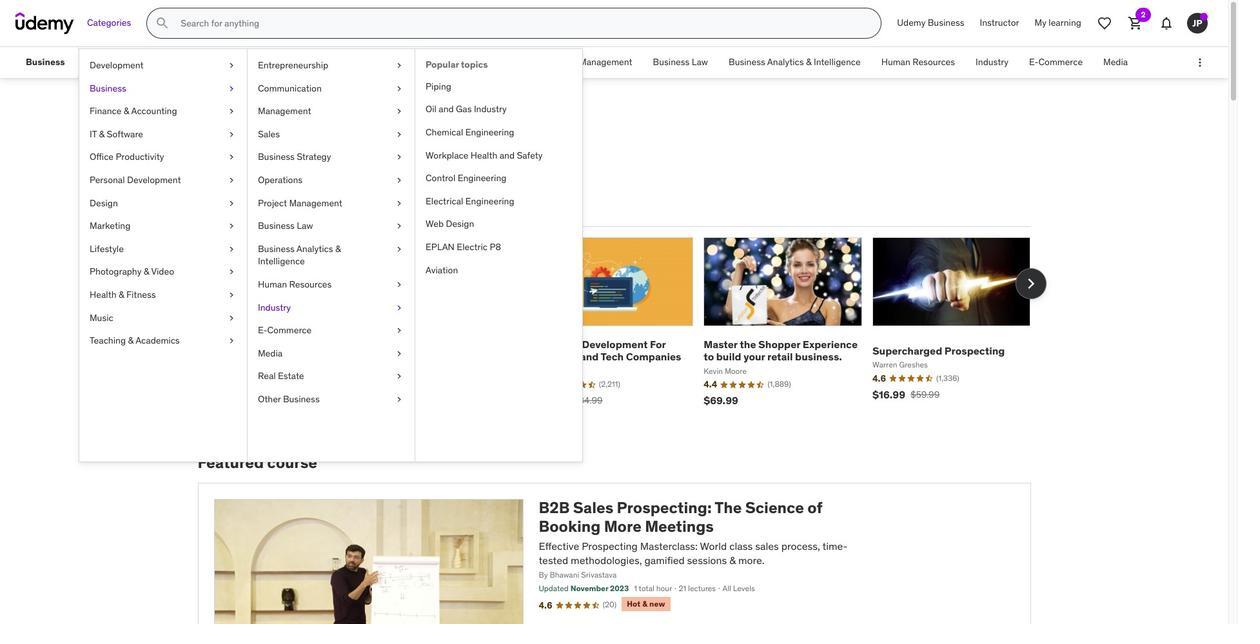 Task type: vqa. For each thing, say whether or not it's contained in the screenshot.
21 lectures
yes



Task type: locate. For each thing, give the bounding box(es) containing it.
meetings
[[645, 516, 714, 536]]

e-commerce up "real estate"
[[258, 324, 312, 336]]

the
[[740, 338, 756, 351]]

business strategy link
[[379, 47, 472, 78], [248, 146, 415, 169]]

0 vertical spatial prospecting
[[945, 344, 1005, 357]]

prospecting inside "carousel" 'element'
[[945, 344, 1005, 357]]

next image
[[1020, 273, 1041, 294]]

november
[[570, 584, 608, 593]]

music link
[[79, 307, 247, 330]]

lifestyle
[[90, 243, 124, 255]]

productivity
[[116, 151, 164, 163]]

commerce for e-commerce link to the left
[[267, 324, 312, 336]]

design link
[[79, 192, 247, 215]]

0 horizontal spatial design
[[90, 197, 118, 209]]

chemical engineering
[[426, 126, 514, 138]]

human resources link
[[871, 47, 965, 78], [248, 273, 415, 296]]

methodologies,
[[571, 554, 642, 567]]

to left build
[[704, 350, 714, 363]]

featured course
[[198, 453, 317, 473]]

e-commerce link
[[1019, 47, 1093, 78], [248, 319, 415, 342]]

health down chemical engineering link
[[471, 149, 497, 161]]

oil and gas industry link
[[415, 98, 582, 121]]

xsmall image inside "project management" link
[[394, 197, 404, 210]]

oil and gas industry
[[426, 103, 507, 115]]

e-commerce for e-commerce link to the left
[[258, 324, 312, 336]]

xsmall image for marketing
[[226, 220, 237, 233]]

xsmall image for communication
[[394, 82, 404, 95]]

courses to get you started
[[198, 164, 392, 184]]

0 horizontal spatial to
[[261, 164, 277, 184]]

chemical
[[426, 126, 463, 138]]

total
[[639, 584, 654, 593]]

xsmall image for development
[[226, 59, 237, 72]]

0 vertical spatial industry
[[976, 56, 1008, 68]]

most
[[200, 203, 225, 216]]

& for health & fitness
[[119, 289, 124, 300]]

e- up real
[[258, 324, 267, 336]]

xsmall image inside marketing link
[[226, 220, 237, 233]]

1 horizontal spatial media
[[1103, 56, 1128, 68]]

2 horizontal spatial and
[[580, 350, 599, 363]]

1 vertical spatial design
[[446, 218, 474, 230]]

1 horizontal spatial communication
[[258, 82, 322, 94]]

sales for sales
[[258, 128, 280, 140]]

xsmall image for teaching & academics
[[226, 335, 237, 347]]

prospecting inside b2b sales prospecting: the science of booking more meetings effective prospecting masterclass: world class sales process, time- tested methodologies, gamified sessions & more. by bhawani srivastava
[[582, 539, 638, 552]]

bhawani
[[550, 570, 579, 580]]

to left get
[[261, 164, 277, 184]]

office productivity
[[90, 151, 164, 163]]

0 vertical spatial business analytics & intelligence link
[[718, 47, 871, 78]]

0 horizontal spatial strategy
[[297, 151, 331, 163]]

1 horizontal spatial business analytics & intelligence
[[729, 56, 861, 68]]

my learning link
[[1027, 8, 1089, 39]]

design down personal
[[90, 197, 118, 209]]

0 vertical spatial media link
[[1093, 47, 1138, 78]]

0 vertical spatial project management
[[548, 56, 632, 68]]

1 vertical spatial business analytics & intelligence
[[258, 243, 341, 267]]

business strategy
[[389, 56, 462, 68], [258, 151, 331, 163]]

1
[[634, 584, 637, 593]]

0 horizontal spatial intelligence
[[258, 256, 305, 267]]

& for it & software
[[99, 128, 105, 140]]

0 horizontal spatial business law
[[258, 220, 313, 232]]

xsmall image for health & fitness
[[226, 289, 237, 301]]

0 vertical spatial project
[[548, 56, 577, 68]]

1 vertical spatial industry link
[[248, 296, 415, 319]]

xsmall image for management
[[394, 105, 404, 118]]

0 vertical spatial business law
[[653, 56, 708, 68]]

& for hot & new
[[642, 599, 647, 609]]

and left safety
[[500, 149, 515, 161]]

0 horizontal spatial media link
[[248, 342, 415, 365]]

business strategy for bottommost the business strategy link
[[258, 151, 331, 163]]

1 vertical spatial to
[[704, 350, 714, 363]]

xsmall image inside business analytics & intelligence link
[[394, 243, 404, 256]]

1 horizontal spatial resources
[[913, 56, 955, 68]]

b2b sales prospecting: the science of booking more meetings effective prospecting masterclass: world class sales process, time- tested methodologies, gamified sessions & more. by bhawani srivastava
[[539, 498, 847, 580]]

and right oil
[[439, 103, 454, 115]]

project
[[548, 56, 577, 68], [258, 197, 287, 209]]

1 vertical spatial health
[[90, 289, 116, 300]]

1 vertical spatial e-commerce link
[[248, 319, 415, 342]]

e-commerce link up real estate link
[[248, 319, 415, 342]]

design
[[90, 197, 118, 209], [446, 218, 474, 230]]

industry link
[[965, 47, 1019, 78], [248, 296, 415, 319]]

xsmall image
[[226, 59, 237, 72], [394, 59, 404, 72], [394, 82, 404, 95], [226, 105, 237, 118], [226, 128, 237, 141], [394, 128, 404, 141], [226, 151, 237, 164], [226, 174, 237, 187], [226, 197, 237, 210], [394, 197, 404, 210], [226, 220, 237, 233], [226, 243, 237, 256], [394, 243, 404, 256], [394, 279, 404, 291], [226, 289, 237, 301], [394, 324, 404, 337], [226, 335, 237, 347], [394, 347, 404, 360]]

operations link down search for anything text box
[[472, 47, 538, 78]]

xsmall image inside entrepreneurship link
[[394, 59, 404, 72]]

e-commerce down my learning link
[[1029, 56, 1083, 68]]

health inside industry element
[[471, 149, 497, 161]]

0 horizontal spatial project
[[258, 197, 287, 209]]

0 vertical spatial and
[[439, 103, 454, 115]]

1 horizontal spatial analytics
[[767, 56, 804, 68]]

0 horizontal spatial e-commerce
[[258, 324, 312, 336]]

0 vertical spatial operations link
[[472, 47, 538, 78]]

xsmall image inside teaching & academics link
[[226, 335, 237, 347]]

0 vertical spatial intelligence
[[814, 56, 861, 68]]

categories
[[87, 17, 131, 29]]

process,
[[781, 539, 820, 552]]

0 horizontal spatial business analytics & intelligence
[[258, 243, 341, 267]]

xsmall image for lifestyle
[[226, 243, 237, 256]]

engineering for chemical engineering
[[465, 126, 514, 138]]

xsmall image for media
[[394, 347, 404, 360]]

udemy image
[[15, 12, 74, 34]]

xsmall image inside office productivity link
[[226, 151, 237, 164]]

1 vertical spatial media link
[[248, 342, 415, 365]]

xsmall image inside lifestyle link
[[226, 243, 237, 256]]

trending
[[281, 203, 324, 216]]

of
[[808, 498, 822, 518]]

commerce down my learning link
[[1038, 56, 1083, 68]]

xsmall image inside management link
[[394, 105, 404, 118]]

health & fitness link
[[79, 284, 247, 307]]

popular
[[227, 203, 265, 216]]

1 horizontal spatial human resources
[[881, 56, 955, 68]]

1 vertical spatial resources
[[289, 279, 332, 290]]

development for personal
[[127, 174, 181, 186]]

business link down udemy image
[[15, 47, 75, 78]]

xsmall image inside photography & video link
[[226, 266, 237, 279]]

sales courses
[[198, 108, 340, 135]]

1 horizontal spatial and
[[500, 149, 515, 161]]

0 vertical spatial e-
[[1029, 56, 1038, 68]]

strategy
[[428, 56, 462, 68], [297, 151, 331, 163]]

popular topics
[[426, 59, 488, 70]]

project for bottommost "project management" link
[[258, 197, 287, 209]]

human for human resources link to the right
[[881, 56, 910, 68]]

1 horizontal spatial e-
[[1029, 56, 1038, 68]]

entrepreneurship up the 'sales courses'
[[258, 59, 328, 71]]

jp link
[[1182, 8, 1213, 39]]

1 vertical spatial operations
[[258, 174, 302, 186]]

xsmall image for entrepreneurship
[[394, 59, 404, 72]]

gamified
[[644, 554, 685, 567]]

xsmall image inside operations link
[[394, 174, 404, 187]]

xsmall image inside "personal development" link
[[226, 174, 237, 187]]

sales for sales courses
[[198, 108, 252, 135]]

srivastava
[[581, 570, 617, 580]]

entrepreneurship down categories dropdown button
[[97, 56, 167, 68]]

xsmall image for office productivity
[[226, 151, 237, 164]]

e-commerce link down my learning link
[[1019, 47, 1093, 78]]

xsmall image for other business
[[394, 393, 404, 406]]

industry for right industry link
[[976, 56, 1008, 68]]

1 horizontal spatial project
[[548, 56, 577, 68]]

1 vertical spatial development
[[127, 174, 181, 186]]

0 vertical spatial business law link
[[643, 47, 718, 78]]

1 vertical spatial operations link
[[248, 169, 415, 192]]

jp
[[1192, 17, 1202, 29]]

0 horizontal spatial sales
[[198, 108, 252, 135]]

health & fitness
[[90, 289, 156, 300]]

0 vertical spatial media
[[1103, 56, 1128, 68]]

0 horizontal spatial prospecting
[[582, 539, 638, 552]]

project down get
[[258, 197, 287, 209]]

1 vertical spatial intelligence
[[258, 256, 305, 267]]

management link
[[262, 47, 336, 78], [248, 100, 415, 123]]

0 vertical spatial commerce
[[1038, 56, 1083, 68]]

engineering down control engineering link
[[465, 195, 514, 207]]

piping
[[426, 80, 451, 92]]

xsmall image for real estate
[[394, 370, 404, 383]]

operations link
[[472, 47, 538, 78], [248, 169, 415, 192]]

engineering down the workplace health and safety
[[458, 172, 506, 184]]

2 vertical spatial and
[[580, 350, 599, 363]]

strategy up you
[[297, 151, 331, 163]]

0 vertical spatial communication
[[188, 56, 252, 68]]

xsmall image inside health & fitness link
[[226, 289, 237, 301]]

strategy up piping
[[428, 56, 462, 68]]

business development for startups and tech companies
[[535, 338, 681, 363]]

project for "project management" link to the right
[[548, 56, 577, 68]]

1 vertical spatial e-
[[258, 324, 267, 336]]

engineering for control engineering
[[458, 172, 506, 184]]

xsmall image inside e-commerce link
[[394, 324, 404, 337]]

resources
[[913, 56, 955, 68], [289, 279, 332, 290]]

electrical engineering
[[426, 195, 514, 207]]

1 horizontal spatial design
[[446, 218, 474, 230]]

teaching & academics link
[[79, 330, 247, 353]]

video
[[151, 266, 174, 277]]

development inside business development for startups and tech companies
[[582, 338, 648, 351]]

business law link
[[643, 47, 718, 78], [248, 215, 415, 238]]

1 horizontal spatial commerce
[[1038, 56, 1083, 68]]

human resources for the left human resources link
[[258, 279, 332, 290]]

xsmall image for e-commerce
[[394, 324, 404, 337]]

xsmall image inside business law link
[[394, 220, 404, 233]]

operations up trending
[[258, 174, 302, 186]]

business analytics & intelligence
[[729, 56, 861, 68], [258, 243, 341, 267]]

project down search for anything text box
[[548, 56, 577, 68]]

xsmall image for sales
[[394, 128, 404, 141]]

operations link up trending
[[248, 169, 415, 192]]

commerce up estate
[[267, 324, 312, 336]]

0 horizontal spatial media
[[258, 347, 283, 359]]

0 vertical spatial industry link
[[965, 47, 1019, 78]]

companies
[[626, 350, 681, 363]]

xsmall image for design
[[226, 197, 237, 210]]

xsmall image inside human resources link
[[394, 279, 404, 291]]

xsmall image inside music link
[[226, 312, 237, 324]]

hot
[[627, 599, 641, 609]]

xsmall image for industry
[[394, 301, 404, 314]]

1 vertical spatial business strategy
[[258, 151, 331, 163]]

1 vertical spatial commerce
[[267, 324, 312, 336]]

business strategy up piping
[[389, 56, 462, 68]]

1 vertical spatial human resources link
[[248, 273, 415, 296]]

xsmall image inside the business link
[[226, 82, 237, 95]]

retail
[[767, 350, 793, 363]]

media up real
[[258, 347, 283, 359]]

xsmall image inside real estate link
[[394, 370, 404, 383]]

2 horizontal spatial industry
[[976, 56, 1008, 68]]

human
[[881, 56, 910, 68], [258, 279, 287, 290]]

1 vertical spatial engineering
[[458, 172, 506, 184]]

xsmall image inside industry link
[[394, 301, 404, 314]]

updated november 2023
[[539, 584, 629, 593]]

engineering up the workplace health and safety
[[465, 126, 514, 138]]

xsmall image inside development link
[[226, 59, 237, 72]]

to inside master the shopper experience to build your retail business.
[[704, 350, 714, 363]]

intelligence
[[814, 56, 861, 68], [258, 256, 305, 267]]

1 horizontal spatial health
[[471, 149, 497, 161]]

xsmall image
[[226, 82, 237, 95], [394, 105, 404, 118], [394, 151, 404, 164], [394, 174, 404, 187], [394, 220, 404, 233], [226, 266, 237, 279], [394, 301, 404, 314], [226, 312, 237, 324], [394, 370, 404, 383], [394, 393, 404, 406]]

e- down my
[[1029, 56, 1038, 68]]

human resources for human resources link to the right
[[881, 56, 955, 68]]

media down wishlist "image"
[[1103, 56, 1128, 68]]

courses up courses to get you started
[[256, 108, 340, 135]]

teaching
[[90, 335, 126, 346]]

xsmall image inside finance & accounting link
[[226, 105, 237, 118]]

industry
[[976, 56, 1008, 68], [474, 103, 507, 115], [258, 301, 291, 313]]

0 vertical spatial human
[[881, 56, 910, 68]]

0 vertical spatial to
[[261, 164, 277, 184]]

law
[[692, 56, 708, 68], [297, 220, 313, 232]]

my learning
[[1035, 17, 1081, 29]]

1 horizontal spatial operations link
[[472, 47, 538, 78]]

software
[[107, 128, 143, 140]]

your
[[744, 350, 765, 363]]

e- for e-commerce link to the left
[[258, 324, 267, 336]]

personal
[[90, 174, 125, 186]]

xsmall image inside other business link
[[394, 393, 404, 406]]

& for finance & accounting
[[124, 105, 129, 117]]

xsmall image for business law
[[394, 220, 404, 233]]

1 vertical spatial strategy
[[297, 151, 331, 163]]

& for teaching & academics
[[128, 335, 134, 346]]

engineering for electrical engineering
[[465, 195, 514, 207]]

0 horizontal spatial analytics
[[296, 243, 333, 255]]

0 vertical spatial business strategy
[[389, 56, 462, 68]]

0 vertical spatial courses
[[256, 108, 340, 135]]

xsmall image inside design link
[[226, 197, 237, 210]]

more subcategory menu links image
[[1194, 56, 1206, 69]]

control
[[426, 172, 455, 184]]

xsmall image for business
[[226, 82, 237, 95]]

business strategy up courses to get you started
[[258, 151, 331, 163]]

1 horizontal spatial prospecting
[[945, 344, 1005, 357]]

1 horizontal spatial to
[[704, 350, 714, 363]]

xsmall image for music
[[226, 312, 237, 324]]

1 horizontal spatial industry
[[474, 103, 507, 115]]

aviation link
[[415, 259, 582, 282]]

time-
[[822, 539, 847, 552]]

0 horizontal spatial commerce
[[267, 324, 312, 336]]

courses up most popular on the left top of the page
[[198, 164, 258, 184]]

0 vertical spatial management link
[[262, 47, 336, 78]]

xsmall image inside it & software link
[[226, 128, 237, 141]]

1 vertical spatial media
[[258, 347, 283, 359]]

business.
[[795, 350, 842, 363]]

0 horizontal spatial and
[[439, 103, 454, 115]]

0 vertical spatial operations
[[483, 56, 527, 68]]

0 horizontal spatial communication
[[188, 56, 252, 68]]

media link down wishlist "image"
[[1093, 47, 1138, 78]]

udemy business link
[[889, 8, 972, 39]]

0 vertical spatial e-commerce
[[1029, 56, 1083, 68]]

xsmall image inside sales link
[[394, 128, 404, 141]]

1 vertical spatial business analytics & intelligence link
[[248, 238, 415, 273]]

xsmall image for personal development
[[226, 174, 237, 187]]

entrepreneurship
[[97, 56, 167, 68], [258, 59, 328, 71]]

aviation
[[426, 264, 458, 276]]

other
[[258, 393, 281, 405]]

arrow pointing to subcategory menu links image
[[75, 47, 87, 78]]

development for business
[[582, 338, 648, 351]]

xsmall image inside media link
[[394, 347, 404, 360]]

gas
[[456, 103, 472, 115]]

1 horizontal spatial business strategy
[[389, 56, 462, 68]]

operations up piping link
[[483, 56, 527, 68]]

design up eplan electric p8
[[446, 218, 474, 230]]

media link up other business link
[[248, 342, 415, 365]]

media link
[[1093, 47, 1138, 78], [248, 342, 415, 365]]

business link
[[15, 47, 75, 78], [79, 77, 247, 100]]

&
[[806, 56, 812, 68], [124, 105, 129, 117], [99, 128, 105, 140], [335, 243, 341, 255], [144, 266, 149, 277], [119, 289, 124, 300], [128, 335, 134, 346], [729, 554, 736, 567], [642, 599, 647, 609]]

and left tech
[[580, 350, 599, 363]]

popular
[[426, 59, 459, 70]]

1 horizontal spatial law
[[692, 56, 708, 68]]

web
[[426, 218, 444, 230]]

health up music
[[90, 289, 116, 300]]

world
[[700, 539, 727, 552]]

business inside other business link
[[283, 393, 320, 405]]

business link up accounting
[[79, 77, 247, 100]]



Task type: describe. For each thing, give the bounding box(es) containing it.
effective
[[539, 539, 579, 552]]

teaching & academics
[[90, 335, 180, 346]]

you have alerts image
[[1200, 13, 1208, 21]]

1 horizontal spatial project management
[[548, 56, 632, 68]]

1 horizontal spatial project management link
[[538, 47, 643, 78]]

1 horizontal spatial human resources link
[[871, 47, 965, 78]]

1 horizontal spatial e-commerce link
[[1019, 47, 1093, 78]]

1 vertical spatial industry
[[474, 103, 507, 115]]

xsmall image for business strategy
[[394, 151, 404, 164]]

human for the left human resources link
[[258, 279, 287, 290]]

1 vertical spatial and
[[500, 149, 515, 161]]

1 horizontal spatial business link
[[79, 77, 247, 100]]

hot & new
[[627, 599, 665, 609]]

sales link
[[248, 123, 415, 146]]

all levels
[[722, 584, 755, 593]]

resources for human resources link to the right
[[913, 56, 955, 68]]

wishlist image
[[1097, 15, 1112, 31]]

development link
[[79, 54, 247, 77]]

real
[[258, 370, 276, 382]]

industry for left industry link
[[258, 301, 291, 313]]

1 horizontal spatial strategy
[[428, 56, 462, 68]]

design inside industry element
[[446, 218, 474, 230]]

all
[[722, 584, 731, 593]]

submit search image
[[155, 15, 170, 31]]

xsmall image for finance & accounting
[[226, 105, 237, 118]]

xsmall image for human resources
[[394, 279, 404, 291]]

the
[[715, 498, 742, 518]]

by
[[539, 570, 548, 580]]

1 vertical spatial communication
[[258, 82, 322, 94]]

hour
[[656, 584, 672, 593]]

instructor
[[980, 17, 1019, 29]]

0 horizontal spatial operations
[[258, 174, 302, 186]]

0 vertical spatial business analytics & intelligence
[[729, 56, 861, 68]]

xsmall image for project management
[[394, 197, 404, 210]]

music
[[90, 312, 113, 323]]

estate
[[278, 370, 304, 382]]

electric
[[457, 241, 487, 253]]

class
[[729, 539, 753, 552]]

0 vertical spatial business strategy link
[[379, 47, 472, 78]]

academics
[[135, 335, 180, 346]]

supercharged prospecting link
[[872, 344, 1005, 357]]

0 vertical spatial analytics
[[767, 56, 804, 68]]

1 horizontal spatial operations
[[483, 56, 527, 68]]

categories button
[[79, 8, 139, 39]]

and inside business development for startups and tech companies
[[580, 350, 599, 363]]

eplan electric p8
[[426, 241, 501, 253]]

xsmall image for operations
[[394, 174, 404, 187]]

it
[[90, 128, 97, 140]]

workplace health and safety link
[[415, 144, 582, 167]]

0 horizontal spatial operations link
[[248, 169, 415, 192]]

1 horizontal spatial media link
[[1093, 47, 1138, 78]]

1 vertical spatial analytics
[[296, 243, 333, 255]]

business strategy for the topmost the business strategy link
[[389, 56, 462, 68]]

udemy
[[897, 17, 926, 29]]

Search for anything text field
[[178, 12, 866, 34]]

p8
[[490, 241, 501, 253]]

1 horizontal spatial entrepreneurship link
[[248, 54, 415, 77]]

control engineering
[[426, 172, 506, 184]]

1 vertical spatial project management link
[[248, 192, 415, 215]]

other business link
[[248, 388, 415, 411]]

master
[[704, 338, 738, 351]]

build
[[716, 350, 741, 363]]

web design
[[426, 218, 474, 230]]

experience
[[803, 338, 858, 351]]

0 horizontal spatial e-commerce link
[[248, 319, 415, 342]]

levels
[[733, 584, 755, 593]]

get
[[280, 164, 305, 184]]

1 vertical spatial business strategy link
[[248, 146, 415, 169]]

supercharged prospecting
[[872, 344, 1005, 357]]

e-commerce for the right e-commerce link
[[1029, 56, 1083, 68]]

1 vertical spatial courses
[[198, 164, 258, 184]]

safety
[[517, 149, 543, 161]]

sales inside b2b sales prospecting: the science of booking more meetings effective prospecting masterclass: world class sales process, time- tested methodologies, gamified sessions & more. by bhawani srivastava
[[573, 498, 613, 518]]

shopping cart with 2 items image
[[1128, 15, 1143, 31]]

resources for the left human resources link
[[289, 279, 332, 290]]

0 horizontal spatial entrepreneurship
[[97, 56, 167, 68]]

e- for the right e-commerce link
[[1029, 56, 1038, 68]]

1 total hour
[[634, 584, 672, 593]]

0 horizontal spatial business analytics & intelligence link
[[248, 238, 415, 273]]

finance & accounting
[[90, 105, 177, 117]]

tech
[[601, 350, 624, 363]]

0 horizontal spatial human resources link
[[248, 273, 415, 296]]

course
[[267, 453, 317, 473]]

0 vertical spatial development
[[90, 59, 144, 71]]

0 vertical spatial design
[[90, 197, 118, 209]]

media for leftmost media link
[[258, 347, 283, 359]]

tested
[[539, 554, 568, 567]]

more.
[[738, 554, 764, 567]]

industry element
[[415, 49, 582, 462]]

control engineering link
[[415, 167, 582, 190]]

trending button
[[278, 195, 327, 226]]

marketing link
[[79, 215, 247, 238]]

1 vertical spatial project management
[[258, 197, 342, 209]]

photography
[[90, 266, 141, 277]]

web design link
[[415, 213, 582, 236]]

eplan electric p8 link
[[415, 236, 582, 259]]

updated
[[539, 584, 569, 593]]

1 horizontal spatial business analytics & intelligence link
[[718, 47, 871, 78]]

startups
[[535, 350, 578, 363]]

new
[[649, 599, 665, 609]]

2023
[[610, 584, 629, 593]]

photography & video
[[90, 266, 174, 277]]

business law for rightmost business law link
[[653, 56, 708, 68]]

marketing
[[90, 220, 130, 232]]

xsmall image for business analytics & intelligence
[[394, 243, 404, 256]]

carousel element
[[198, 237, 1046, 423]]

shopper
[[758, 338, 800, 351]]

oil
[[426, 103, 436, 115]]

masterclass:
[[640, 539, 698, 552]]

business law for bottommost business law link
[[258, 220, 313, 232]]

law for rightmost business law link
[[692, 56, 708, 68]]

workplace
[[426, 149, 468, 161]]

photography & video link
[[79, 261, 247, 284]]

electrical engineering link
[[415, 190, 582, 213]]

piping link
[[415, 75, 582, 98]]

21 lectures
[[679, 584, 716, 593]]

business inside business development for startups and tech companies
[[535, 338, 580, 351]]

real estate link
[[248, 365, 415, 388]]

workplace health and safety
[[426, 149, 543, 161]]

1 horizontal spatial entrepreneurship
[[258, 59, 328, 71]]

most popular
[[200, 203, 265, 216]]

business inside udemy business link
[[928, 17, 964, 29]]

office productivity link
[[79, 146, 247, 169]]

1 vertical spatial business law link
[[248, 215, 415, 238]]

supercharged
[[872, 344, 942, 357]]

& inside b2b sales prospecting: the science of booking more meetings effective prospecting masterclass: world class sales process, time- tested methodologies, gamified sessions & more. by bhawani srivastava
[[729, 554, 736, 567]]

most popular button
[[198, 195, 268, 226]]

it & software
[[90, 128, 143, 140]]

learning
[[1049, 17, 1081, 29]]

booking
[[539, 516, 601, 536]]

0 horizontal spatial business link
[[15, 47, 75, 78]]

master the shopper experience to build your retail business. link
[[704, 338, 858, 363]]

1 horizontal spatial business law link
[[643, 47, 718, 78]]

law for bottommost business law link
[[297, 220, 313, 232]]

personal development
[[90, 174, 181, 186]]

my
[[1035, 17, 1046, 29]]

0 horizontal spatial entrepreneurship link
[[87, 47, 178, 78]]

more
[[604, 516, 641, 536]]

media for rightmost media link
[[1103, 56, 1128, 68]]

started
[[338, 164, 392, 184]]

b2b
[[539, 498, 570, 518]]

1 vertical spatial management link
[[248, 100, 415, 123]]

xsmall image for it & software
[[226, 128, 237, 141]]

& for photography & video
[[144, 266, 149, 277]]

xsmall image for photography & video
[[226, 266, 237, 279]]

electrical
[[426, 195, 463, 207]]

finance
[[90, 105, 122, 117]]

commerce for the right e-commerce link
[[1038, 56, 1083, 68]]

notifications image
[[1159, 15, 1174, 31]]

eplan
[[426, 241, 455, 253]]

master the shopper experience to build your retail business.
[[704, 338, 858, 363]]

1 horizontal spatial industry link
[[965, 47, 1019, 78]]

udemy business
[[897, 17, 964, 29]]

0 horizontal spatial industry link
[[248, 296, 415, 319]]



